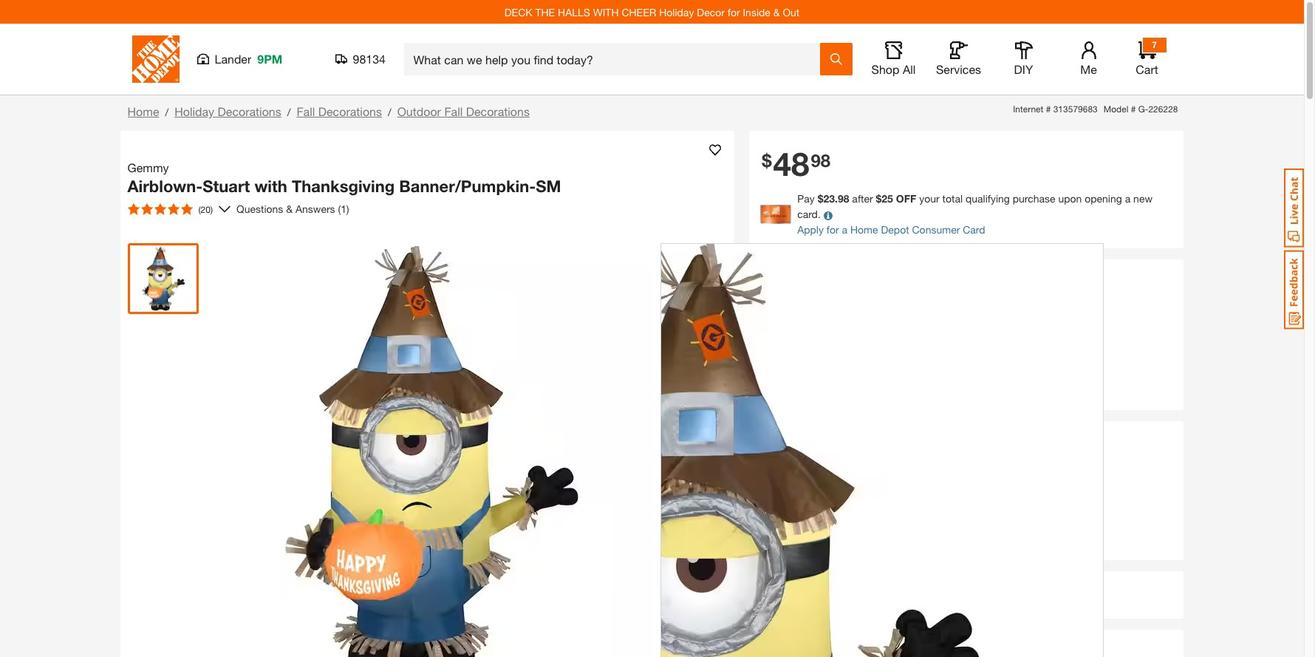 Task type: describe. For each thing, give the bounding box(es) containing it.
card.
[[798, 208, 821, 221]]

pay $ 23.98 after $ 25 off
[[798, 193, 917, 205]]

online
[[995, 639, 1035, 655]]

live chat image
[[1285, 169, 1305, 248]]

What can we help you find today? search field
[[414, 44, 820, 75]]

diy
[[1015, 62, 1034, 76]]

what
[[793, 535, 820, 549]]

thanksgiving
[[292, 177, 395, 196]]

card
[[963, 224, 986, 236]]

depot inside protect this item select a home depot protection plan by allstate for:
[[874, 455, 906, 469]]

0 vertical spatial home
[[128, 104, 159, 118]]

0 horizontal spatial for
[[728, 6, 741, 18]]

the home depot logo image
[[132, 35, 179, 83]]

sm
[[536, 177, 562, 196]]

g-
[[1139, 104, 1149, 115]]

- inside button
[[769, 584, 776, 605]]

allstate
[[1010, 455, 1049, 469]]

protect
[[793, 429, 850, 448]]

0 vertical spatial depot
[[882, 224, 910, 236]]

98
[[811, 150, 831, 171]]

22
[[832, 334, 843, 347]]

diy button
[[1001, 41, 1048, 77]]

(20) link
[[122, 197, 231, 221]]

no thanks
[[814, 508, 868, 523]]

for:
[[1052, 455, 1069, 469]]

lander
[[215, 52, 252, 66]]

$6.00
[[857, 482, 887, 496]]

questions & answers (1)
[[237, 203, 349, 215]]

holiday decorations link
[[175, 104, 281, 118]]

1 # from the left
[[1047, 104, 1052, 115]]

what to expect button
[[793, 535, 889, 553]]

easy
[[837, 639, 867, 655]]

halls
[[558, 6, 591, 18]]

protect this item select a home depot protection plan by allstate for:
[[793, 429, 1069, 469]]

gemmy link
[[128, 159, 175, 177]]

home link
[[128, 104, 159, 118]]

info image
[[824, 211, 833, 220]]

free
[[765, 373, 792, 385]]

+
[[829, 584, 840, 605]]

all
[[903, 62, 916, 76]]

internet
[[1014, 104, 1044, 115]]

98134
[[353, 52, 386, 66]]

free
[[792, 639, 820, 655]]

apply for a home depot consumer card
[[798, 224, 986, 236]]

store inside ship to store dec 19 - dec 22 1,262
[[819, 310, 857, 327]]

- inside ship to store dec 19 - dec 22 1,262
[[802, 334, 806, 347]]

2 horizontal spatial $
[[876, 193, 882, 205]]

a inside your total qualifying purchase upon opening a new card.
[[1126, 193, 1131, 205]]

year
[[824, 482, 847, 496]]

1 vertical spatial store
[[940, 639, 974, 655]]

cheer
[[622, 6, 657, 18]]

$ inside $ 48 98
[[762, 150, 772, 171]]

answers
[[296, 203, 335, 215]]

internet # 313579683 model # g-226228
[[1014, 104, 1179, 115]]

48
[[774, 144, 810, 184]]

1 fall from the left
[[297, 104, 315, 118]]

gemmy
[[128, 160, 169, 174]]

/ inside option group
[[850, 482, 854, 496]]

pay
[[798, 193, 815, 205]]

shop all button
[[871, 41, 918, 77]]

1 horizontal spatial $
[[818, 193, 824, 205]]

upon
[[1059, 193, 1083, 205]]

plan
[[967, 455, 990, 469]]

2 fall from the left
[[445, 104, 463, 118]]

226228
[[1149, 104, 1179, 115]]

total
[[943, 193, 963, 205]]

airblown-
[[128, 177, 203, 196]]

stuart
[[203, 177, 250, 196]]

out
[[783, 6, 800, 18]]

in
[[925, 639, 936, 655]]

- button
[[757, 579, 788, 610]]

me button
[[1066, 41, 1113, 77]]

returns
[[871, 639, 921, 655]]

2
[[814, 482, 821, 496]]

questions
[[237, 203, 283, 215]]

ship to store dec 19 - dec 22 1,262
[[765, 310, 857, 362]]

cart
[[1137, 62, 1159, 76]]

& for free & easy returns in store or online
[[824, 639, 833, 655]]

the
[[536, 6, 555, 18]]

fall decorations link
[[297, 104, 382, 118]]

home inside protect this item select a home depot protection plan by allstate for:
[[839, 455, 870, 469]]

23.98
[[824, 193, 850, 205]]

deck the halls with cheer holiday decor for inside & out link
[[505, 6, 800, 18]]

item
[[891, 429, 926, 448]]

2 decorations from the left
[[318, 104, 382, 118]]

thanks
[[833, 508, 868, 523]]

1,262
[[765, 350, 791, 362]]

me
[[1081, 62, 1098, 76]]

outdoor fall decorations link
[[397, 104, 530, 118]]

new
[[1134, 193, 1153, 205]]

consumer
[[913, 224, 961, 236]]

gemmy outdoor fall decorations g 226228 64.0 image
[[130, 246, 196, 311]]

lander 9pm
[[215, 52, 283, 66]]

decor
[[697, 6, 725, 18]]



Task type: locate. For each thing, give the bounding box(es) containing it.
9pm
[[258, 52, 283, 66]]

2 vertical spatial &
[[824, 639, 833, 655]]

/ right year in the bottom right of the page
[[850, 482, 854, 496]]

0 vertical spatial to
[[801, 310, 815, 327]]

(20) button
[[122, 197, 219, 221]]

opening
[[1085, 193, 1123, 205]]

1 horizontal spatial dec
[[809, 334, 829, 347]]

/ left "outdoor"
[[388, 106, 392, 118]]

select
[[793, 455, 826, 469]]

0 vertical spatial &
[[774, 6, 780, 18]]

apply now image
[[761, 205, 798, 224]]

dec up 1,262
[[765, 334, 785, 347]]

for left inside
[[728, 6, 741, 18]]

dec
[[765, 334, 785, 347], [809, 334, 829, 347]]

0 vertical spatial a
[[1126, 193, 1131, 205]]

98134 button
[[335, 52, 386, 67]]

by
[[993, 455, 1006, 469]]

outdoor
[[397, 104, 441, 118]]

5 stars image
[[128, 203, 193, 215]]

& for questions & answers (1)
[[286, 203, 293, 215]]

$ left 48
[[762, 150, 772, 171]]

no
[[814, 508, 829, 523]]

with
[[255, 177, 287, 196]]

2 horizontal spatial decorations
[[466, 104, 530, 118]]

25
[[882, 193, 894, 205]]

to for what
[[824, 535, 834, 549]]

your total qualifying purchase upon opening a new card.
[[798, 193, 1153, 221]]

shop all
[[872, 62, 916, 76]]

1 horizontal spatial fall
[[445, 104, 463, 118]]

a down 23.98
[[842, 224, 848, 236]]

holiday right home "link"
[[175, 104, 214, 118]]

home up 2 year / $6.00
[[839, 455, 870, 469]]

your
[[920, 193, 940, 205]]

free & easy returns in store or online
[[792, 639, 1035, 655]]

& left answers
[[286, 203, 293, 215]]

$ right pay
[[818, 193, 824, 205]]

0 vertical spatial -
[[802, 334, 806, 347]]

-
[[802, 334, 806, 347], [769, 584, 776, 605]]

or
[[978, 639, 991, 655]]

/ right home "link"
[[165, 106, 169, 118]]

shop
[[872, 62, 900, 76]]

dec left 22
[[809, 334, 829, 347]]

ship
[[765, 310, 797, 327]]

model
[[1104, 104, 1129, 115]]

0 horizontal spatial #
[[1047, 104, 1052, 115]]

0 horizontal spatial a
[[829, 455, 835, 469]]

purchase
[[1013, 193, 1056, 205]]

1 vertical spatial depot
[[874, 455, 906, 469]]

1 horizontal spatial #
[[1132, 104, 1137, 115]]

+ button
[[819, 579, 850, 610]]

& left out
[[774, 6, 780, 18]]

0 horizontal spatial holiday
[[175, 104, 214, 118]]

services
[[937, 62, 982, 76]]

1 decorations from the left
[[218, 104, 281, 118]]

decorations
[[218, 104, 281, 118], [318, 104, 382, 118], [466, 104, 530, 118]]

for down info "image"
[[827, 224, 840, 236]]

1 horizontal spatial &
[[774, 6, 780, 18]]

1 horizontal spatial store
[[940, 639, 974, 655]]

0 vertical spatial holiday
[[660, 6, 695, 18]]

3 decorations from the left
[[466, 104, 530, 118]]

a inside protect this item select a home depot protection plan by allstate for:
[[829, 455, 835, 469]]

2 horizontal spatial &
[[824, 639, 833, 655]]

2 # from the left
[[1132, 104, 1137, 115]]

1 horizontal spatial -
[[802, 334, 806, 347]]

depot
[[882, 224, 910, 236], [874, 455, 906, 469]]

expect
[[837, 535, 874, 549]]

pickup
[[757, 269, 789, 281]]

/ left fall decorations link
[[287, 106, 291, 118]]

to right ship
[[801, 310, 815, 327]]

$ right after
[[876, 193, 882, 205]]

1 vertical spatial a
[[842, 224, 848, 236]]

home down after
[[851, 224, 879, 236]]

$
[[762, 150, 772, 171], [818, 193, 824, 205], [876, 193, 882, 205]]

services button
[[936, 41, 983, 77]]

1 horizontal spatial for
[[827, 224, 840, 236]]

depot down 25 on the right top of the page
[[882, 224, 910, 236]]

0 horizontal spatial dec
[[765, 334, 785, 347]]

off
[[897, 193, 917, 205]]

deck
[[505, 6, 533, 18]]

protection
[[909, 455, 964, 469]]

0 horizontal spatial $
[[762, 150, 772, 171]]

home / holiday decorations / fall decorations / outdoor fall decorations
[[128, 104, 530, 118]]

# right internet
[[1047, 104, 1052, 115]]

(1)
[[338, 203, 349, 215]]

cart 7
[[1137, 39, 1159, 76]]

apply
[[798, 224, 824, 236]]

store
[[819, 310, 857, 327], [940, 639, 974, 655]]

# left the g-
[[1132, 104, 1137, 115]]

0 horizontal spatial &
[[286, 203, 293, 215]]

- right 19
[[802, 334, 806, 347]]

0 horizontal spatial fall
[[297, 104, 315, 118]]

0 vertical spatial for
[[728, 6, 741, 18]]

this
[[854, 429, 887, 448]]

a left the new
[[1126, 193, 1131, 205]]

0 horizontal spatial decorations
[[218, 104, 281, 118]]

/
[[165, 106, 169, 118], [287, 106, 291, 118], [388, 106, 392, 118], [850, 482, 854, 496]]

1 horizontal spatial decorations
[[318, 104, 382, 118]]

a right the select
[[829, 455, 835, 469]]

holiday
[[660, 6, 695, 18], [175, 104, 214, 118]]

2 dec from the left
[[809, 334, 829, 347]]

2 vertical spatial a
[[829, 455, 835, 469]]

icon image
[[757, 646, 781, 657]]

option group
[[787, 476, 899, 529]]

to for ship
[[801, 310, 815, 327]]

option group containing 2 year /
[[787, 476, 899, 529]]

inside
[[743, 6, 771, 18]]

1 dec from the left
[[765, 334, 785, 347]]

1 horizontal spatial a
[[842, 224, 848, 236]]

1 vertical spatial holiday
[[175, 104, 214, 118]]

what to expect
[[793, 535, 874, 549]]

store right in
[[940, 639, 974, 655]]

1 vertical spatial home
[[851, 224, 879, 236]]

&
[[774, 6, 780, 18], [286, 203, 293, 215], [824, 639, 833, 655]]

store up 22
[[819, 310, 857, 327]]

(20)
[[199, 204, 213, 215]]

313579683
[[1054, 104, 1098, 115]]

1 vertical spatial -
[[769, 584, 776, 605]]

0 horizontal spatial store
[[819, 310, 857, 327]]

2 vertical spatial home
[[839, 455, 870, 469]]

with
[[593, 6, 619, 18]]

fall
[[297, 104, 315, 118], [445, 104, 463, 118]]

depot down item
[[874, 455, 906, 469]]

0 horizontal spatial -
[[769, 584, 776, 605]]

- up icon
[[769, 584, 776, 605]]

1 vertical spatial for
[[827, 224, 840, 236]]

19
[[788, 334, 799, 347]]

to
[[801, 310, 815, 327], [824, 535, 834, 549]]

$ 48 98
[[762, 144, 831, 184]]

to inside button
[[824, 535, 834, 549]]

to inside ship to store dec 19 - dec 22 1,262
[[801, 310, 815, 327]]

home down the home depot logo in the top left of the page
[[128, 104, 159, 118]]

a
[[1126, 193, 1131, 205], [842, 224, 848, 236], [829, 455, 835, 469]]

qualifying
[[966, 193, 1011, 205]]

7
[[1153, 39, 1158, 50]]

1 vertical spatial &
[[286, 203, 293, 215]]

0 vertical spatial store
[[819, 310, 857, 327]]

0 horizontal spatial to
[[801, 310, 815, 327]]

1 vertical spatial to
[[824, 535, 834, 549]]

holiday left decor at the top right of the page
[[660, 6, 695, 18]]

& right the free
[[824, 639, 833, 655]]

2 horizontal spatial a
[[1126, 193, 1131, 205]]

feedback link image
[[1285, 250, 1305, 330]]

to right what
[[824, 535, 834, 549]]

1 horizontal spatial to
[[824, 535, 834, 549]]

home
[[128, 104, 159, 118], [851, 224, 879, 236], [839, 455, 870, 469]]

1 horizontal spatial holiday
[[660, 6, 695, 18]]

None field
[[788, 579, 819, 610]]



Task type: vqa. For each thing, say whether or not it's contained in the screenshot.
total
yes



